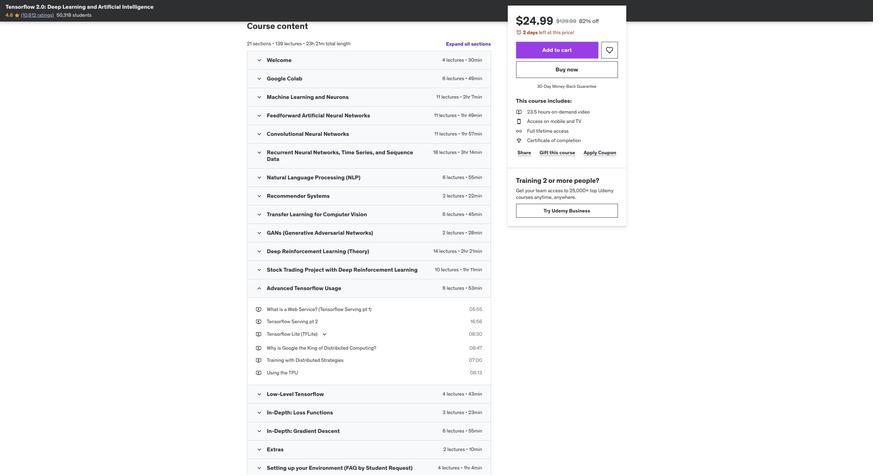 Task type: describe. For each thing, give the bounding box(es) containing it.
xsmall image for why is google the king of distributed computing?
[[256, 345, 261, 352]]

king
[[307, 345, 318, 351]]

14 lectures • 2hr 21min
[[433, 248, 482, 254]]

transfer
[[267, 211, 289, 218]]

neural for networks,
[[295, 149, 312, 156]]

advanced
[[267, 285, 293, 292]]

advanced tensorflow usage
[[267, 285, 341, 292]]

what is a web service? (tensorflow serving pt 1)
[[267, 306, 372, 313]]

(tflite)
[[301, 331, 318, 337]]

1 vertical spatial distributed
[[296, 358, 320, 364]]

55min for in-depth: gradient descent
[[469, 428, 482, 434]]

2 for 2 lectures • 28min
[[443, 230, 446, 236]]

left
[[539, 29, 546, 36]]

lectures for setting up your environment (faq by student request)
[[442, 465, 460, 471]]

courses
[[516, 194, 533, 201]]

apply coupon
[[584, 149, 617, 156]]

natural language processing (nlp)
[[267, 174, 361, 181]]

55min for natural language processing (nlp)
[[469, 174, 482, 180]]

4 for setting up your environment (faq by student request)
[[438, 465, 441, 471]]

course content
[[247, 21, 308, 32]]

xsmall image for what is a web service? (tensorflow serving pt 1)
[[256, 306, 261, 313]]

lectures for welcome
[[447, 57, 464, 63]]

23h 21m
[[306, 41, 325, 47]]

tpu
[[289, 370, 298, 376]]

gans (generative adversarial networks)
[[267, 229, 373, 236]]

recommender systems
[[267, 192, 330, 199]]

6 lectures • 55min for natural language processing (nlp)
[[443, 174, 482, 180]]

feedforward artificial neural networks
[[267, 112, 370, 119]]

share
[[518, 149, 531, 156]]

length
[[337, 41, 351, 47]]

in- for in-depth: loss functions
[[267, 409, 274, 416]]

day
[[544, 84, 551, 89]]

lectures for low-level tensorflow
[[447, 391, 464, 397]]

lectures for transfer learning for computer vision
[[447, 211, 464, 217]]

21 sections • 139 lectures • 23h 21m total length
[[247, 41, 351, 47]]

lectures for extras
[[448, 446, 465, 453]]

lectures right 139
[[284, 41, 302, 47]]

access inside training 2 or more people? get your team access to 25,000+ top udemy courses anytime, anywhere.
[[548, 187, 563, 194]]

30min
[[468, 57, 482, 63]]

(nlp)
[[346, 174, 361, 181]]

intelligence
[[122, 3, 154, 10]]

setting up your environment (faq by student request)
[[267, 465, 413, 472]]

using the tpu
[[267, 370, 298, 376]]

6 for in-depth: gradient descent
[[443, 428, 446, 434]]

4 for low-level tensorflow
[[443, 391, 446, 397]]

small image for stock trading project with deep reinforcement learning
[[256, 267, 263, 274]]

is for what
[[280, 306, 283, 313]]

1 vertical spatial google
[[282, 345, 298, 351]]

1 horizontal spatial of
[[551, 137, 556, 144]]

on-
[[552, 109, 559, 115]]

a
[[284, 306, 287, 313]]

2 horizontal spatial deep
[[338, 266, 352, 273]]

• for recommender systems
[[466, 193, 467, 199]]

07:00
[[469, 358, 482, 364]]

small image for setting up your environment (faq by student request)
[[256, 465, 263, 472]]

full
[[527, 128, 535, 134]]

xsmall image for using the tpu
[[256, 370, 261, 377]]

cart
[[561, 46, 572, 53]]

1 vertical spatial deep
[[267, 248, 281, 255]]

xsmall image left access
[[516, 118, 522, 125]]

recurrent
[[267, 149, 293, 156]]

30-day money-back guarantee
[[537, 84, 597, 89]]

descent
[[318, 428, 340, 435]]

depth: for gradient
[[274, 428, 292, 435]]

11 lectures • 1hr 57min
[[435, 131, 482, 137]]

0 vertical spatial with
[[325, 266, 337, 273]]

why is google the king of distributed computing?
[[267, 345, 376, 351]]

1hr for setting up your environment (faq by student request)
[[464, 465, 470, 471]]

4 for welcome
[[443, 57, 445, 63]]

lectures for feedforward artificial neural networks
[[439, 112, 457, 119]]

includes:
[[548, 97, 572, 104]]

expand all sections
[[446, 41, 491, 47]]

1hr for convolutional neural networks
[[461, 131, 468, 137]]

• for stock trading project with deep reinforcement learning
[[460, 267, 462, 273]]

learning down colab
[[291, 94, 314, 100]]

14
[[433, 248, 438, 254]]

08:47
[[470, 345, 482, 351]]

$24.99 $139.99 82% off
[[516, 14, 599, 28]]

• for advanced tensorflow usage
[[466, 285, 467, 291]]

usage
[[325, 285, 341, 292]]

gift
[[540, 149, 549, 156]]

4min
[[471, 465, 482, 471]]

1 vertical spatial of
[[319, 345, 323, 351]]

2 lectures • 10min
[[443, 446, 482, 453]]

1hr for stock trading project with deep reinforcement learning
[[463, 267, 469, 273]]

1 vertical spatial reinforcement
[[354, 266, 393, 273]]

• for machine learning and neurons
[[460, 94, 462, 100]]

11min
[[470, 267, 482, 273]]

wishlist image
[[605, 46, 614, 54]]

1 vertical spatial this
[[550, 149, 559, 156]]

lectures for gans (generative adversarial networks)
[[447, 230, 464, 236]]

1hr for feedforward artificial neural networks
[[461, 112, 467, 119]]

share button
[[516, 146, 533, 160]]

series,
[[356, 149, 374, 156]]

small image for in-depth: loss functions
[[256, 410, 263, 416]]

1 vertical spatial networks
[[324, 130, 349, 137]]

deep reinforcement learning (theory)
[[267, 248, 369, 255]]

add to cart button
[[516, 42, 598, 58]]

2hr for deep reinforcement learning (theory)
[[461, 248, 468, 254]]

• for natural language processing (nlp)
[[466, 174, 467, 180]]

• for deep reinforcement learning (theory)
[[458, 248, 460, 254]]

$139.99
[[556, 17, 577, 24]]

1 sections from the left
[[253, 41, 271, 47]]

0 vertical spatial pt
[[363, 306, 367, 313]]

0 horizontal spatial artificial
[[98, 3, 121, 10]]

2 down what is a web service? (tensorflow serving pt 1)
[[315, 319, 318, 325]]

2 lectures • 22min
[[443, 193, 482, 199]]

recommender
[[267, 192, 306, 199]]

2 vertical spatial 11
[[435, 131, 438, 137]]

guarantee
[[577, 84, 597, 89]]

53min
[[469, 285, 482, 291]]

21min
[[470, 248, 482, 254]]

small image for recurrent neural networks, time series, and sequence data
[[256, 149, 263, 156]]

add
[[543, 46, 553, 53]]

4 lectures • 43min
[[443, 391, 482, 397]]

loss
[[293, 409, 306, 416]]

up
[[288, 465, 295, 472]]

lectures for google colab
[[447, 75, 464, 82]]

0 vertical spatial access
[[554, 128, 569, 134]]

11 for neurons
[[436, 94, 440, 100]]

1 vertical spatial pt
[[309, 319, 314, 325]]

(tensorflow
[[319, 306, 344, 313]]

and inside the recurrent neural networks, time series, and sequence data
[[376, 149, 386, 156]]

lectures for stock trading project with deep reinforcement learning
[[441, 267, 459, 273]]

data
[[267, 156, 279, 163]]

(generative
[[283, 229, 314, 236]]

learning left the 10
[[394, 266, 418, 273]]

colab
[[287, 75, 303, 82]]

by
[[358, 465, 365, 472]]

extras
[[267, 446, 284, 453]]

6 for google colab
[[443, 75, 446, 82]]

2 inside training 2 or more people? get your team access to 25,000+ top udemy courses anytime, anywhere.
[[543, 176, 547, 185]]

21
[[247, 41, 252, 47]]

mobile
[[551, 118, 565, 125]]

• for google colab
[[465, 75, 467, 82]]

neural for networks
[[305, 130, 322, 137]]

• for setting up your environment (faq by student request)
[[461, 465, 463, 471]]

expand all sections button
[[446, 37, 491, 51]]

transfer learning for computer vision
[[267, 211, 367, 218]]

6 for natural language processing (nlp)
[[443, 174, 446, 180]]

50,318 students
[[57, 12, 92, 18]]

10
[[435, 267, 440, 273]]

• for extras
[[466, 446, 468, 453]]

23.5 hours on-demand video
[[527, 109, 590, 115]]

demand
[[559, 109, 577, 115]]

vision
[[351, 211, 367, 218]]

udemy inside training 2 or more people? get your team access to 25,000+ top udemy courses anytime, anywhere.
[[598, 187, 614, 194]]

0 vertical spatial deep
[[47, 3, 61, 10]]

this
[[516, 97, 527, 104]]

small image for google colab
[[256, 75, 263, 82]]

0 horizontal spatial with
[[285, 358, 295, 364]]

xsmall image for tensorflow serving pt 2
[[256, 319, 261, 326]]

xsmall image left tensorflow lite (tflite)
[[256, 331, 261, 338]]

access on mobile and tv
[[527, 118, 582, 125]]

(faq
[[344, 465, 357, 472]]

0 horizontal spatial udemy
[[552, 208, 568, 214]]

tensorflow serving pt 2
[[267, 319, 318, 325]]

(theory)
[[347, 248, 369, 255]]



Task type: vqa. For each thing, say whether or not it's contained in the screenshot.


Task type: locate. For each thing, give the bounding box(es) containing it.
1 vertical spatial neural
[[305, 130, 322, 137]]

0 vertical spatial neural
[[326, 112, 343, 119]]

tensorflow up why
[[267, 331, 291, 337]]

1 vertical spatial your
[[296, 465, 308, 472]]

• left the 23h 21m
[[303, 41, 305, 47]]

3 small image from the top
[[256, 112, 263, 119]]

0 horizontal spatial training
[[267, 358, 284, 364]]

4 small image from the top
[[256, 131, 263, 138]]

sections inside dropdown button
[[471, 41, 491, 47]]

course
[[529, 97, 547, 104], [560, 149, 575, 156]]

• left 30min
[[465, 57, 467, 63]]

adversarial
[[315, 229, 345, 236]]

for
[[314, 211, 322, 218]]

artificial up convolutional neural networks
[[302, 112, 325, 119]]

xsmall image for full
[[516, 128, 522, 135]]

2 in- from the top
[[267, 428, 274, 435]]

apply
[[584, 149, 597, 156]]

gift this course link
[[538, 146, 577, 160]]

lectures for recurrent neural networks, time series, and sequence data
[[439, 149, 457, 156]]

2 vertical spatial deep
[[338, 266, 352, 273]]

google colab
[[267, 75, 303, 82]]

1 vertical spatial to
[[564, 187, 569, 194]]

training for with
[[267, 358, 284, 364]]

2 6 lectures • 55min from the top
[[443, 428, 482, 434]]

small image for welcome
[[256, 57, 263, 64]]

2 for 2 lectures • 22min
[[443, 193, 446, 199]]

or
[[549, 176, 555, 185]]

this right at
[[553, 29, 561, 36]]

1 horizontal spatial sections
[[471, 41, 491, 47]]

google down tensorflow lite (tflite)
[[282, 345, 298, 351]]

lectures for deep reinforcement learning (theory)
[[439, 248, 457, 254]]

12 small image from the top
[[256, 465, 263, 472]]

learning up 50,318 students
[[63, 3, 86, 10]]

lectures down expand
[[447, 57, 464, 63]]

serving
[[345, 306, 361, 313], [292, 319, 308, 325]]

2 small image from the top
[[256, 94, 263, 101]]

4 6 from the top
[[443, 285, 446, 291]]

0 vertical spatial the
[[299, 345, 306, 351]]

1 6 lectures • 55min from the top
[[443, 174, 482, 180]]

49min
[[468, 75, 482, 82], [468, 112, 482, 119]]

content
[[277, 21, 308, 32]]

6 lectures • 55min down the 3 lectures • 23min
[[443, 428, 482, 434]]

deep up ratings)
[[47, 3, 61, 10]]

7 small image from the top
[[256, 230, 263, 237]]

0 vertical spatial google
[[267, 75, 286, 82]]

• up 2 lectures • 22min
[[466, 174, 467, 180]]

6 for advanced tensorflow usage
[[443, 285, 446, 291]]

5 small image from the top
[[256, 285, 263, 292]]

of down full lifetime access
[[551, 137, 556, 144]]

1 vertical spatial serving
[[292, 319, 308, 325]]

• up 11 lectures • 1hr 57min
[[458, 112, 460, 119]]

training
[[516, 176, 542, 185], [267, 358, 284, 364]]

1 small image from the top
[[256, 75, 263, 82]]

to left the cart
[[555, 46, 560, 53]]

tensorflow down project
[[294, 285, 324, 292]]

3 small image from the top
[[256, 174, 263, 181]]

1 vertical spatial 49min
[[468, 112, 482, 119]]

now
[[567, 66, 578, 73]]

6 up 11 lectures • 2hr 7min
[[443, 75, 446, 82]]

0 horizontal spatial course
[[529, 97, 547, 104]]

0 vertical spatial this
[[553, 29, 561, 36]]

28min
[[468, 230, 482, 236]]

0 vertical spatial your
[[525, 187, 535, 194]]

gift this course
[[540, 149, 575, 156]]

small image for convolutional neural networks
[[256, 131, 263, 138]]

small image for low-level tensorflow
[[256, 391, 263, 398]]

tensorflow 2.0: deep learning and artificial intelligence
[[6, 3, 154, 10]]

3hr
[[461, 149, 468, 156]]

coupon
[[598, 149, 617, 156]]

6
[[443, 75, 446, 82], [443, 174, 446, 180], [443, 211, 446, 217], [443, 285, 446, 291], [443, 428, 446, 434]]

to inside training 2 or more people? get your team access to 25,000+ top udemy courses anytime, anywhere.
[[564, 187, 569, 194]]

and right series,
[[376, 149, 386, 156]]

1 small image from the top
[[256, 57, 263, 64]]

xsmall image left using
[[256, 370, 261, 377]]

1 vertical spatial course
[[560, 149, 575, 156]]

(10,612 ratings)
[[21, 12, 54, 18]]

video
[[578, 109, 590, 115]]

in- down low-
[[267, 409, 274, 416]]

business
[[569, 208, 590, 214]]

9 small image from the top
[[256, 391, 263, 398]]

natural
[[267, 174, 286, 181]]

and up the students
[[87, 3, 97, 10]]

6 lectures • 55min up 2 lectures • 22min
[[443, 174, 482, 180]]

6 lectures • 53min
[[443, 285, 482, 291]]

1 horizontal spatial with
[[325, 266, 337, 273]]

student
[[366, 465, 387, 472]]

xsmall image
[[516, 109, 522, 115], [516, 128, 522, 135], [516, 137, 522, 144], [256, 358, 261, 364]]

49min up 57min
[[468, 112, 482, 119]]

training for 2
[[516, 176, 542, 185]]

anytime,
[[534, 194, 553, 201]]

1hr left 4min
[[464, 465, 470, 471]]

tensorflow for lite
[[267, 331, 291, 337]]

• for feedforward artificial neural networks
[[458, 112, 460, 119]]

training inside training 2 or more people? get your team access to 25,000+ top udemy courses anytime, anywhere.
[[516, 176, 542, 185]]

certificate
[[527, 137, 550, 144]]

11 up '18' at the top of page
[[435, 131, 438, 137]]

11 small image from the top
[[256, 446, 263, 453]]

with right project
[[325, 266, 337, 273]]

neural down convolutional neural networks
[[295, 149, 312, 156]]

0 vertical spatial udemy
[[598, 187, 614, 194]]

1 horizontal spatial reinforcement
[[354, 266, 393, 273]]

small image for deep reinforcement learning (theory)
[[256, 248, 263, 255]]

computing?
[[350, 345, 376, 351]]

0 vertical spatial 4
[[443, 57, 445, 63]]

learning down adversarial
[[323, 248, 346, 255]]

0 vertical spatial serving
[[345, 306, 361, 313]]

2hr left "7min"
[[463, 94, 470, 100]]

1 6 from the top
[[443, 75, 446, 82]]

training 2 or more people? get your team access to 25,000+ top udemy courses anytime, anywhere.
[[516, 176, 614, 201]]

lectures down "10 lectures • 1hr 11min" on the bottom of page
[[447, 285, 464, 291]]

1hr left 57min
[[461, 131, 468, 137]]

10 lectures • 1hr 11min
[[435, 267, 482, 273]]

xsmall image left what
[[256, 306, 261, 313]]

1 horizontal spatial pt
[[363, 306, 367, 313]]

2 vertical spatial neural
[[295, 149, 312, 156]]

2 for 2 lectures • 10min
[[443, 446, 446, 453]]

service?
[[299, 306, 317, 313]]

0 vertical spatial course
[[529, 97, 547, 104]]

1 depth: from the top
[[274, 409, 292, 416]]

serving up lite
[[292, 319, 308, 325]]

in- for in-depth: gradient descent
[[267, 428, 274, 435]]

lectures for recommender systems
[[447, 193, 464, 199]]

tensorflow for 2.0:
[[6, 3, 35, 10]]

this right gift
[[550, 149, 559, 156]]

0 vertical spatial in-
[[267, 409, 274, 416]]

small image
[[256, 75, 263, 82], [256, 94, 263, 101], [256, 112, 263, 119], [256, 131, 263, 138], [256, 193, 263, 200], [256, 211, 263, 218], [256, 230, 263, 237], [256, 267, 263, 274], [256, 391, 263, 398], [256, 410, 263, 416], [256, 446, 263, 453], [256, 465, 263, 472]]

1 horizontal spatial serving
[[345, 306, 361, 313]]

0 vertical spatial 2hr
[[463, 94, 470, 100]]

networks
[[345, 112, 370, 119], [324, 130, 349, 137]]

8 small image from the top
[[256, 267, 263, 274]]

1 vertical spatial 11
[[434, 112, 438, 119]]

1 49min from the top
[[468, 75, 482, 82]]

networks down neurons
[[345, 112, 370, 119]]

is for why
[[278, 345, 281, 351]]

55min up 22min at the right top of the page
[[469, 174, 482, 180]]

get
[[516, 187, 524, 194]]

2 depth: from the top
[[274, 428, 292, 435]]

reinforcement down (theory)
[[354, 266, 393, 273]]

18
[[433, 149, 438, 156]]

1 horizontal spatial udemy
[[598, 187, 614, 194]]

1 vertical spatial access
[[548, 187, 563, 194]]

• for in-depth: gradient descent
[[466, 428, 467, 434]]

of right king
[[319, 345, 323, 351]]

14min
[[470, 149, 482, 156]]

0 vertical spatial networks
[[345, 112, 370, 119]]

xsmall image
[[516, 118, 522, 125], [256, 306, 261, 313], [256, 319, 261, 326], [256, 331, 261, 338], [256, 345, 261, 352], [256, 370, 261, 377]]

time
[[342, 149, 355, 156]]

sections right all
[[471, 41, 491, 47]]

• for transfer learning for computer vision
[[466, 211, 467, 217]]

0 vertical spatial artificial
[[98, 3, 121, 10]]

5 small image from the top
[[256, 193, 263, 200]]

50,318
[[57, 12, 71, 18]]

2 lectures • 28min
[[443, 230, 482, 236]]

small image for gans (generative adversarial networks)
[[256, 230, 263, 237]]

small image for natural language processing (nlp)
[[256, 174, 263, 181]]

2 49min from the top
[[468, 112, 482, 119]]

people?
[[574, 176, 600, 185]]

6 down 3
[[443, 428, 446, 434]]

neural down neurons
[[326, 112, 343, 119]]

0 horizontal spatial serving
[[292, 319, 308, 325]]

• for low-level tensorflow
[[466, 391, 467, 397]]

and left 'tv'
[[567, 118, 575, 125]]

to up anywhere.
[[564, 187, 569, 194]]

1 vertical spatial 55min
[[469, 428, 482, 434]]

to inside button
[[555, 46, 560, 53]]

with up tpu
[[285, 358, 295, 364]]

training up using
[[267, 358, 284, 364]]

lectures for convolutional neural networks
[[440, 131, 457, 137]]

11 lectures • 2hr 7min
[[436, 94, 482, 100]]

in-depth: loss functions
[[267, 409, 333, 416]]

1 horizontal spatial training
[[516, 176, 542, 185]]

small image
[[256, 57, 263, 64], [256, 149, 263, 156], [256, 174, 263, 181], [256, 248, 263, 255], [256, 285, 263, 292], [256, 428, 263, 435]]

1 vertical spatial 2hr
[[461, 248, 468, 254]]

• for convolutional neural networks
[[458, 131, 460, 137]]

buy now button
[[516, 61, 618, 78]]

1 vertical spatial artificial
[[302, 112, 325, 119]]

gans
[[267, 229, 282, 236]]

0 horizontal spatial pt
[[309, 319, 314, 325]]

1 horizontal spatial the
[[299, 345, 306, 351]]

1 vertical spatial the
[[281, 370, 288, 376]]

1 horizontal spatial your
[[525, 187, 535, 194]]

0 horizontal spatial the
[[281, 370, 288, 376]]

processing
[[315, 174, 345, 181]]

small image for transfer learning for computer vision
[[256, 211, 263, 218]]

small image for recommender systems
[[256, 193, 263, 200]]

45min
[[469, 211, 482, 217]]

2 sections from the left
[[471, 41, 491, 47]]

show lecture description image
[[321, 331, 328, 338]]

0 horizontal spatial of
[[319, 345, 323, 351]]

1 horizontal spatial course
[[560, 149, 575, 156]]

pt left 1)
[[363, 306, 367, 313]]

1 horizontal spatial to
[[564, 187, 569, 194]]

• left 21min
[[458, 248, 460, 254]]

udemy right "try"
[[552, 208, 568, 214]]

setting
[[267, 465, 287, 472]]

is right why
[[278, 345, 281, 351]]

google left colab
[[267, 75, 286, 82]]

30-
[[537, 84, 544, 89]]

lectures up 4 lectures • 1hr 4min
[[448, 446, 465, 453]]

2hr left 21min
[[461, 248, 468, 254]]

• left 23min
[[466, 410, 467, 416]]

deep down gans
[[267, 248, 281, 255]]

lectures up 11 lectures • 1hr 49min
[[441, 94, 459, 100]]

0 vertical spatial training
[[516, 176, 542, 185]]

tensorflow for serving
[[267, 319, 291, 325]]

3
[[443, 410, 446, 416]]

tensorflow up (10,612
[[6, 3, 35, 10]]

•
[[272, 41, 274, 47], [303, 41, 305, 47], [465, 57, 467, 63], [465, 75, 467, 82], [460, 94, 462, 100], [458, 112, 460, 119], [458, 131, 460, 137], [458, 149, 460, 156], [466, 174, 467, 180], [466, 193, 467, 199], [466, 211, 467, 217], [465, 230, 467, 236], [458, 248, 460, 254], [460, 267, 462, 273], [466, 285, 467, 291], [466, 391, 467, 397], [466, 410, 467, 416], [466, 428, 467, 434], [466, 446, 468, 453], [461, 465, 463, 471]]

3 6 from the top
[[443, 211, 446, 217]]

• left 43min
[[466, 391, 467, 397]]

2 up 14 lectures • 2hr 21min on the bottom
[[443, 230, 446, 236]]

6 small image from the top
[[256, 211, 263, 218]]

lectures for natural language processing (nlp)
[[447, 174, 464, 180]]

• left 139
[[272, 41, 274, 47]]

small image for in-depth: gradient descent
[[256, 428, 263, 435]]

tensorflow down what
[[267, 319, 291, 325]]

• for gans (generative adversarial networks)
[[465, 230, 467, 236]]

xsmall image for 23.5
[[516, 109, 522, 115]]

completion
[[557, 137, 581, 144]]

1 vertical spatial udemy
[[552, 208, 568, 214]]

0 vertical spatial distributed
[[324, 345, 348, 351]]

top
[[590, 187, 597, 194]]

0 vertical spatial of
[[551, 137, 556, 144]]

08:30
[[469, 331, 482, 337]]

11 up 11 lectures • 1hr 57min
[[434, 112, 438, 119]]

course up 23.5
[[529, 97, 547, 104]]

2 up 4 lectures • 1hr 4min
[[443, 446, 446, 453]]

1 vertical spatial 6 lectures • 55min
[[443, 428, 482, 434]]

lectures for in-depth: loss functions
[[447, 410, 464, 416]]

0 vertical spatial 49min
[[468, 75, 482, 82]]

2 6 from the top
[[443, 174, 446, 180]]

• for in-depth: loss functions
[[466, 410, 467, 416]]

pt up (tflite)
[[309, 319, 314, 325]]

• left 11min at the right of page
[[460, 267, 462, 273]]

1 55min from the top
[[469, 174, 482, 180]]

low-
[[267, 391, 280, 398]]

0 horizontal spatial deep
[[47, 3, 61, 10]]

lectures up 14 lectures • 2hr 21min on the bottom
[[447, 230, 464, 236]]

10 small image from the top
[[256, 410, 263, 416]]

• left 57min
[[458, 131, 460, 137]]

0 horizontal spatial distributed
[[296, 358, 320, 364]]

this course includes:
[[516, 97, 572, 104]]

1 horizontal spatial distributed
[[324, 345, 348, 351]]

training up get
[[516, 176, 542, 185]]

2 small image from the top
[[256, 149, 263, 156]]

machine learning and neurons
[[267, 94, 349, 100]]

small image for machine learning and neurons
[[256, 94, 263, 101]]

lectures for machine learning and neurons
[[441, 94, 459, 100]]

2 for 2 days left at this price!
[[523, 29, 526, 36]]

welcome
[[267, 57, 292, 64]]

xsmall image for certificate
[[516, 137, 522, 144]]

convolutional
[[267, 130, 304, 137]]

access down mobile
[[554, 128, 569, 134]]

2hr for machine learning and neurons
[[463, 94, 470, 100]]

5 6 from the top
[[443, 428, 446, 434]]

depth: for loss
[[274, 409, 292, 416]]

days
[[527, 29, 538, 36]]

lectures right the 10
[[441, 267, 459, 273]]

6 lectures • 55min for in-depth: gradient descent
[[443, 428, 482, 434]]

6 up 2 lectures • 28min at the top of page
[[443, 211, 446, 217]]

0 vertical spatial 6 lectures • 55min
[[443, 174, 482, 180]]

your right up at bottom left
[[296, 465, 308, 472]]

• up the 2 lectures • 10min
[[466, 428, 467, 434]]

1 horizontal spatial deep
[[267, 248, 281, 255]]

11 for networks
[[434, 112, 438, 119]]

xsmall image left tensorflow serving pt 2
[[256, 319, 261, 326]]

tensorflow up in-depth: loss functions
[[295, 391, 324, 398]]

lectures up 11 lectures • 2hr 7min
[[447, 75, 464, 82]]

1 vertical spatial training
[[267, 358, 284, 364]]

1 in- from the top
[[267, 409, 274, 416]]

0 horizontal spatial reinforcement
[[282, 248, 322, 255]]

small image for advanced tensorflow usage
[[256, 285, 263, 292]]

0 vertical spatial reinforcement
[[282, 248, 322, 255]]

0 horizontal spatial sections
[[253, 41, 271, 47]]

1 vertical spatial in-
[[267, 428, 274, 435]]

2 right the alarm icon
[[523, 29, 526, 36]]

in-
[[267, 409, 274, 416], [267, 428, 274, 435]]

0 vertical spatial 11
[[436, 94, 440, 100]]

lectures for in-depth: gradient descent
[[447, 428, 464, 434]]

1 vertical spatial with
[[285, 358, 295, 364]]

trading
[[283, 266, 304, 273]]

your inside training 2 or more people? get your team access to 25,000+ top udemy courses anytime, anywhere.
[[525, 187, 535, 194]]

6 small image from the top
[[256, 428, 263, 435]]

0 vertical spatial is
[[280, 306, 283, 313]]

neural inside the recurrent neural networks, time series, and sequence data
[[295, 149, 312, 156]]

1 vertical spatial 4
[[443, 391, 446, 397]]

4 small image from the top
[[256, 248, 263, 255]]

1 vertical spatial depth:
[[274, 428, 292, 435]]

0 vertical spatial to
[[555, 46, 560, 53]]

0 horizontal spatial to
[[555, 46, 560, 53]]

0 vertical spatial depth:
[[274, 409, 292, 416]]

udemy right "top"
[[598, 187, 614, 194]]

• left 10min
[[466, 446, 468, 453]]

2 up 6 lectures • 45min
[[443, 193, 446, 199]]

and left neurons
[[315, 94, 325, 100]]

anywhere.
[[554, 194, 576, 201]]

49min down 30min
[[468, 75, 482, 82]]

access down or
[[548, 187, 563, 194]]

low-level tensorflow
[[267, 391, 324, 398]]

1 horizontal spatial artificial
[[302, 112, 325, 119]]

6 for transfer learning for computer vision
[[443, 211, 446, 217]]

• left 53min
[[466, 285, 467, 291]]

gradient
[[293, 428, 317, 435]]

1 vertical spatial is
[[278, 345, 281, 351]]

functions
[[307, 409, 333, 416]]

in-depth: gradient descent
[[267, 428, 340, 435]]

2 vertical spatial 4
[[438, 465, 441, 471]]

deep
[[47, 3, 61, 10], [267, 248, 281, 255], [338, 266, 352, 273]]

alarm image
[[516, 30, 522, 35]]

in- up extras
[[267, 428, 274, 435]]

to
[[555, 46, 560, 53], [564, 187, 569, 194]]

1hr
[[461, 112, 467, 119], [461, 131, 468, 137], [463, 267, 469, 273], [464, 465, 470, 471]]

lectures up 2 lectures • 28min at the top of page
[[447, 211, 464, 217]]

lectures right 3
[[447, 410, 464, 416]]

depth: left loss at the left
[[274, 409, 292, 416]]

small image for feedforward artificial neural networks
[[256, 112, 263, 119]]

try udemy business
[[544, 208, 590, 214]]

0 vertical spatial 55min
[[469, 174, 482, 180]]

• down 4 lectures • 30min
[[465, 75, 467, 82]]

lectures up 2 lectures • 22min
[[447, 174, 464, 180]]

learning left for
[[290, 211, 313, 218]]

tensorflow
[[6, 3, 35, 10], [294, 285, 324, 292], [267, 319, 291, 325], [267, 331, 291, 337], [295, 391, 324, 398]]

18 lectures • 3hr 14min
[[433, 149, 482, 156]]

2 55min from the top
[[469, 428, 482, 434]]

reinforcement down (generative
[[282, 248, 322, 255]]

lectures for advanced tensorflow usage
[[447, 285, 464, 291]]

small image for extras
[[256, 446, 263, 453]]

access
[[527, 118, 543, 125]]

lectures right '18' at the top of page
[[439, 149, 457, 156]]

• for welcome
[[465, 57, 467, 63]]

• for recurrent neural networks, time series, and sequence data
[[458, 149, 460, 156]]

try
[[544, 208, 551, 214]]

2 left or
[[543, 176, 547, 185]]

0 horizontal spatial your
[[296, 465, 308, 472]]

• left 45min
[[466, 211, 467, 217]]

lite
[[292, 331, 300, 337]]

lectures down the 3 lectures • 23min
[[447, 428, 464, 434]]

your up courses
[[525, 187, 535, 194]]

buy now
[[556, 66, 578, 73]]



